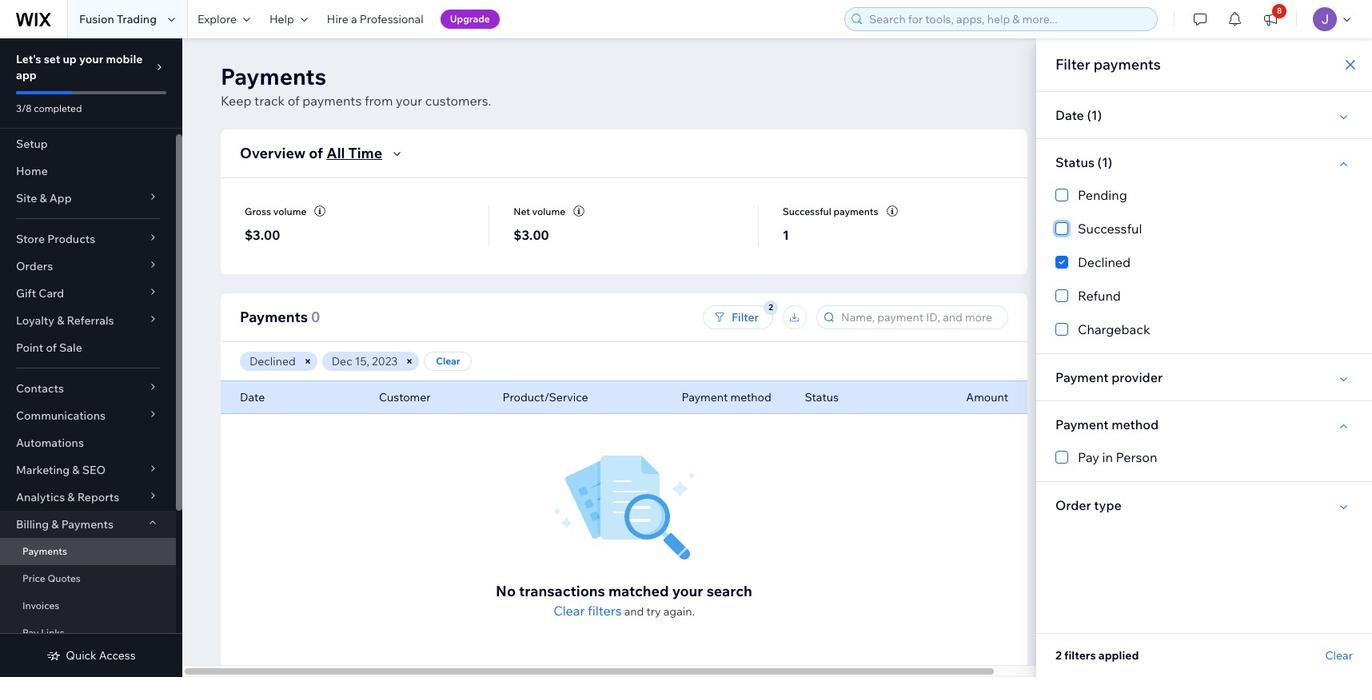 Task type: locate. For each thing, give the bounding box(es) containing it.
0 horizontal spatial status
[[805, 390, 839, 405]]

& right billing
[[51, 517, 59, 532]]

0 horizontal spatial of
[[46, 341, 57, 355]]

1 horizontal spatial your
[[396, 93, 422, 109]]

payments for payments keep track of payments from your customers.
[[221, 62, 326, 90]]

analytics
[[16, 490, 65, 505]]

1 horizontal spatial payments
[[834, 205, 879, 217]]

filters
[[588, 603, 622, 619], [1065, 649, 1096, 663]]

payments
[[1094, 55, 1161, 74], [303, 93, 362, 109], [834, 205, 879, 217]]

a
[[351, 12, 357, 26]]

2 $3.00 from the left
[[514, 227, 549, 243]]

1 horizontal spatial filter
[[1056, 55, 1091, 74]]

& right site
[[40, 191, 47, 206]]

0 vertical spatial date
[[1056, 107, 1084, 123]]

Chargeback checkbox
[[1056, 320, 1353, 339]]

1 vertical spatial date
[[240, 390, 265, 405]]

(1) up status (1)
[[1087, 107, 1102, 123]]

gross
[[245, 205, 271, 217]]

payments up "track"
[[221, 62, 326, 90]]

$3.00 down gross
[[245, 227, 280, 243]]

& for site
[[40, 191, 47, 206]]

1 vertical spatial clear button
[[1326, 649, 1353, 663]]

0 horizontal spatial your
[[79, 52, 103, 66]]

filter button
[[703, 306, 773, 330]]

quick access button
[[47, 649, 136, 663]]

1 horizontal spatial date
[[1056, 107, 1084, 123]]

person
[[1116, 449, 1158, 465]]

1 horizontal spatial declined
[[1078, 254, 1131, 270]]

dec
[[332, 354, 352, 369]]

0 vertical spatial method
[[731, 390, 772, 405]]

store products button
[[0, 226, 176, 253]]

your for no
[[672, 582, 703, 601]]

1 horizontal spatial volume
[[532, 205, 566, 217]]

fusion
[[79, 12, 114, 26]]

0 horizontal spatial payment method
[[682, 390, 772, 405]]

1 volume from the left
[[273, 205, 307, 217]]

volume for gross volume
[[273, 205, 307, 217]]

your inside let's set up your mobile app
[[79, 52, 103, 66]]

(1) up pending
[[1098, 154, 1113, 170]]

pay left in
[[1078, 449, 1100, 465]]

0 vertical spatial status
[[1056, 154, 1095, 170]]

1 horizontal spatial successful
[[1078, 221, 1142, 237]]

& right loyalty
[[57, 314, 64, 328]]

1 vertical spatial clear
[[554, 603, 585, 619]]

0 vertical spatial declined
[[1078, 254, 1131, 270]]

0 horizontal spatial volume
[[273, 205, 307, 217]]

1 vertical spatial successful
[[1078, 221, 1142, 237]]

status (1)
[[1056, 154, 1113, 170]]

& left seo
[[72, 463, 80, 477]]

your right up
[[79, 52, 103, 66]]

all time button
[[326, 144, 406, 163]]

volume right gross
[[273, 205, 307, 217]]

0 horizontal spatial successful
[[783, 205, 832, 217]]

links
[[41, 627, 65, 639]]

payments for filter payments
[[1094, 55, 1161, 74]]

of for point of sale
[[46, 341, 57, 355]]

hire a professional
[[327, 12, 424, 26]]

filters right '2'
[[1065, 649, 1096, 663]]

keep
[[221, 93, 252, 109]]

1 vertical spatial status
[[805, 390, 839, 405]]

marketing
[[16, 463, 70, 477]]

Pending checkbox
[[1056, 186, 1353, 205]]

product/service
[[503, 390, 588, 405]]

8
[[1277, 6, 1282, 16]]

Successful checkbox
[[1056, 219, 1353, 238]]

2 volume from the left
[[532, 205, 566, 217]]

0 horizontal spatial filters
[[588, 603, 622, 619]]

successful up 1
[[783, 205, 832, 217]]

payments up payments link
[[61, 517, 114, 532]]

1 $3.00 from the left
[[245, 227, 280, 243]]

marketing & seo
[[16, 463, 106, 477]]

method
[[731, 390, 772, 405], [1112, 417, 1159, 433]]

filter inside 'filter' button
[[732, 310, 759, 325]]

1 vertical spatial method
[[1112, 417, 1159, 433]]

0 vertical spatial successful
[[783, 205, 832, 217]]

mobile
[[106, 52, 143, 66]]

of left 'sale'
[[46, 341, 57, 355]]

successful down pending
[[1078, 221, 1142, 237]]

clear button
[[424, 352, 472, 371], [1326, 649, 1353, 663]]

invoices link
[[0, 593, 176, 620]]

1 vertical spatial filter
[[732, 310, 759, 325]]

volume for net volume
[[532, 205, 566, 217]]

$3.00 down net volume
[[514, 227, 549, 243]]

your up again.
[[672, 582, 703, 601]]

of inside the point of sale link
[[46, 341, 57, 355]]

8 button
[[1253, 0, 1288, 38]]

billing
[[16, 517, 49, 532]]

2 horizontal spatial payments
[[1094, 55, 1161, 74]]

0 vertical spatial clear button
[[424, 352, 472, 371]]

products
[[47, 232, 95, 246]]

1 vertical spatial declined
[[250, 354, 296, 369]]

type
[[1094, 497, 1122, 513]]

& left reports
[[67, 490, 75, 505]]

pay inside 'link'
[[22, 627, 39, 639]]

payments inside payments keep track of payments from your customers.
[[221, 62, 326, 90]]

1 vertical spatial payment method
[[1056, 417, 1159, 433]]

1 vertical spatial pay
[[22, 627, 39, 639]]

0 horizontal spatial date
[[240, 390, 265, 405]]

0 vertical spatial your
[[79, 52, 103, 66]]

&
[[40, 191, 47, 206], [57, 314, 64, 328], [72, 463, 80, 477], [67, 490, 75, 505], [51, 517, 59, 532]]

0 horizontal spatial pay
[[22, 627, 39, 639]]

overview
[[240, 144, 306, 162]]

overview of
[[240, 144, 323, 162]]

2 horizontal spatial of
[[309, 144, 323, 162]]

quotes
[[47, 573, 81, 585]]

filter for filter payments
[[1056, 55, 1091, 74]]

declined up refund
[[1078, 254, 1131, 270]]

declined down 'payments 0'
[[250, 354, 296, 369]]

0 vertical spatial of
[[288, 93, 300, 109]]

(1)
[[1087, 107, 1102, 123], [1098, 154, 1113, 170]]

of inside payments keep track of payments from your customers.
[[288, 93, 300, 109]]

date (1)
[[1056, 107, 1102, 123]]

1 horizontal spatial method
[[1112, 417, 1159, 433]]

2 vertical spatial payments
[[834, 205, 879, 217]]

successful
[[783, 205, 832, 217], [1078, 221, 1142, 237]]

& for loyalty
[[57, 314, 64, 328]]

0 horizontal spatial clear button
[[424, 352, 472, 371]]

pay inside checkbox
[[1078, 449, 1100, 465]]

$3.00
[[245, 227, 280, 243], [514, 227, 549, 243]]

Name, payment ID, and more field
[[837, 306, 1003, 329]]

of left all
[[309, 144, 323, 162]]

0 vertical spatial filters
[[588, 603, 622, 619]]

payment method
[[682, 390, 772, 405], [1056, 417, 1159, 433]]

quick access
[[66, 649, 136, 663]]

amount
[[966, 390, 1009, 405]]

sale
[[59, 341, 82, 355]]

hire a professional link
[[317, 0, 433, 38]]

2 vertical spatial your
[[672, 582, 703, 601]]

pay left the links
[[22, 627, 39, 639]]

payments 0
[[240, 308, 320, 326]]

0 vertical spatial (1)
[[1087, 107, 1102, 123]]

1 horizontal spatial $3.00
[[514, 227, 549, 243]]

declined
[[1078, 254, 1131, 270], [250, 354, 296, 369]]

Declined checkbox
[[1056, 253, 1353, 272]]

3/8 completed
[[16, 102, 82, 114]]

1 horizontal spatial of
[[288, 93, 300, 109]]

1 vertical spatial of
[[309, 144, 323, 162]]

1 vertical spatial payment
[[682, 390, 728, 405]]

0 vertical spatial filter
[[1056, 55, 1091, 74]]

volume right net
[[532, 205, 566, 217]]

successful inside option
[[1078, 221, 1142, 237]]

marketing & seo button
[[0, 457, 176, 484]]

filter payments
[[1056, 55, 1161, 74]]

1 horizontal spatial status
[[1056, 154, 1095, 170]]

filter for filter
[[732, 310, 759, 325]]

gift card
[[16, 286, 64, 301]]

communications
[[16, 409, 106, 423]]

your inside no transactions matched your search clear filters and try again.
[[672, 582, 703, 601]]

seo
[[82, 463, 106, 477]]

your
[[79, 52, 103, 66], [396, 93, 422, 109], [672, 582, 703, 601]]

payments up price quotes
[[22, 545, 67, 557]]

filters left and
[[588, 603, 622, 619]]

2 horizontal spatial clear
[[1326, 649, 1353, 663]]

2 vertical spatial of
[[46, 341, 57, 355]]

gross volume
[[245, 205, 307, 217]]

and
[[624, 605, 644, 619]]

home link
[[0, 158, 176, 185]]

$3.00 for gross
[[245, 227, 280, 243]]

0 horizontal spatial filter
[[732, 310, 759, 325]]

& for analytics
[[67, 490, 75, 505]]

payments inside dropdown button
[[61, 517, 114, 532]]

of right "track"
[[288, 93, 300, 109]]

1 vertical spatial (1)
[[1098, 154, 1113, 170]]

2 horizontal spatial your
[[672, 582, 703, 601]]

customers.
[[425, 93, 491, 109]]

price quotes
[[22, 573, 81, 585]]

payments link
[[0, 538, 176, 565]]

set
[[44, 52, 60, 66]]

communications button
[[0, 402, 176, 429]]

matched
[[609, 582, 669, 601]]

payments left 0
[[240, 308, 308, 326]]

1 horizontal spatial clear
[[554, 603, 585, 619]]

1 horizontal spatial pay
[[1078, 449, 1100, 465]]

0 vertical spatial pay
[[1078, 449, 1100, 465]]

2
[[1056, 649, 1062, 663]]

0 vertical spatial payments
[[1094, 55, 1161, 74]]

clear
[[436, 355, 460, 367], [554, 603, 585, 619], [1326, 649, 1353, 663]]

filters inside no transactions matched your search clear filters and try again.
[[588, 603, 622, 619]]

app
[[16, 68, 37, 82]]

access
[[99, 649, 136, 663]]

0 horizontal spatial payments
[[303, 93, 362, 109]]

0 horizontal spatial clear
[[436, 355, 460, 367]]

successful for successful
[[1078, 221, 1142, 237]]

all time
[[326, 144, 382, 162]]

1 vertical spatial filters
[[1065, 649, 1096, 663]]

no transactions matched your search clear filters and try again.
[[496, 582, 752, 619]]

payments for payments 0
[[240, 308, 308, 326]]

0 horizontal spatial method
[[731, 390, 772, 405]]

fusion trading
[[79, 12, 157, 26]]

1 vertical spatial payments
[[303, 93, 362, 109]]

1 vertical spatial your
[[396, 93, 422, 109]]

your right from
[[396, 93, 422, 109]]

0 vertical spatial clear
[[436, 355, 460, 367]]

status for status
[[805, 390, 839, 405]]

0 horizontal spatial $3.00
[[245, 227, 280, 243]]



Task type: vqa. For each thing, say whether or not it's contained in the screenshot.


Task type: describe. For each thing, give the bounding box(es) containing it.
sidebar element
[[0, 38, 182, 677]]

payments for successful payments
[[834, 205, 879, 217]]

track
[[254, 93, 285, 109]]

Search for tools, apps, help & more... field
[[865, 8, 1152, 30]]

successful for successful payments
[[783, 205, 832, 217]]

order type
[[1056, 497, 1122, 513]]

status for status (1)
[[1056, 154, 1095, 170]]

0 vertical spatial payment method
[[682, 390, 772, 405]]

all
[[326, 144, 345, 162]]

point of sale
[[16, 341, 82, 355]]

help
[[269, 12, 294, 26]]

payments for payments
[[22, 545, 67, 557]]

order
[[1056, 497, 1092, 513]]

completed
[[34, 102, 82, 114]]

upgrade
[[450, 13, 490, 25]]

card
[[39, 286, 64, 301]]

point
[[16, 341, 43, 355]]

loyalty
[[16, 314, 54, 328]]

refund
[[1078, 288, 1121, 304]]

gift card button
[[0, 280, 176, 307]]

gift
[[16, 286, 36, 301]]

pay for pay links
[[22, 627, 39, 639]]

store
[[16, 232, 45, 246]]

automations link
[[0, 429, 176, 457]]

net
[[514, 205, 530, 217]]

payments inside payments keep track of payments from your customers.
[[303, 93, 362, 109]]

from
[[365, 93, 393, 109]]

analytics & reports
[[16, 490, 119, 505]]

price
[[22, 573, 45, 585]]

date for date (1)
[[1056, 107, 1084, 123]]

0
[[311, 308, 320, 326]]

$3.00 for net
[[514, 227, 549, 243]]

in
[[1103, 449, 1113, 465]]

applied
[[1099, 649, 1139, 663]]

try
[[647, 605, 661, 619]]

site & app button
[[0, 185, 176, 212]]

0 horizontal spatial declined
[[250, 354, 296, 369]]

invoices
[[22, 600, 59, 612]]

pay in person
[[1078, 449, 1158, 465]]

pay links
[[22, 627, 65, 639]]

quick
[[66, 649, 97, 663]]

reports
[[77, 490, 119, 505]]

Pay in Person checkbox
[[1056, 448, 1353, 467]]

your for let's
[[79, 52, 103, 66]]

setup
[[16, 137, 48, 151]]

(1) for (1)
[[1098, 154, 1113, 170]]

again.
[[664, 605, 695, 619]]

dec 15, 2023
[[332, 354, 398, 369]]

contacts
[[16, 381, 64, 396]]

up
[[63, 52, 77, 66]]

payment provider
[[1056, 369, 1163, 385]]

help button
[[260, 0, 317, 38]]

site
[[16, 191, 37, 206]]

1 horizontal spatial payment method
[[1056, 417, 1159, 433]]

pay links link
[[0, 620, 176, 647]]

customer
[[379, 390, 431, 405]]

professional
[[360, 12, 424, 26]]

loyalty & referrals button
[[0, 307, 176, 334]]

time
[[348, 144, 382, 162]]

let's
[[16, 52, 41, 66]]

1 horizontal spatial filters
[[1065, 649, 1096, 663]]

your inside payments keep track of payments from your customers.
[[396, 93, 422, 109]]

price quotes link
[[0, 565, 176, 593]]

of for overview of
[[309, 144, 323, 162]]

home
[[16, 164, 48, 178]]

(1) for payments
[[1087, 107, 1102, 123]]

point of sale link
[[0, 334, 176, 361]]

automations
[[16, 436, 84, 450]]

contacts button
[[0, 375, 176, 402]]

provider
[[1112, 369, 1163, 385]]

analytics & reports button
[[0, 484, 176, 511]]

no
[[496, 582, 516, 601]]

pending
[[1078, 187, 1128, 203]]

trading
[[117, 12, 157, 26]]

1 horizontal spatial clear button
[[1326, 649, 1353, 663]]

2023
[[372, 354, 398, 369]]

1
[[783, 227, 789, 243]]

& for billing
[[51, 517, 59, 532]]

orders button
[[0, 253, 176, 280]]

2 vertical spatial clear
[[1326, 649, 1353, 663]]

& for marketing
[[72, 463, 80, 477]]

chargeback
[[1078, 322, 1150, 338]]

upgrade button
[[440, 10, 500, 29]]

transactions
[[519, 582, 605, 601]]

declined inside "checkbox"
[[1078, 254, 1131, 270]]

2 filters applied
[[1056, 649, 1139, 663]]

clear inside no transactions matched your search clear filters and try again.
[[554, 603, 585, 619]]

explore
[[198, 12, 237, 26]]

2 vertical spatial payment
[[1056, 417, 1109, 433]]

billing & payments button
[[0, 511, 176, 538]]

Refund checkbox
[[1056, 286, 1353, 306]]

0 vertical spatial payment
[[1056, 369, 1109, 385]]

date for date
[[240, 390, 265, 405]]

referrals
[[67, 314, 114, 328]]

let's set up your mobile app
[[16, 52, 143, 82]]

pay for pay in person
[[1078, 449, 1100, 465]]

app
[[49, 191, 72, 206]]



